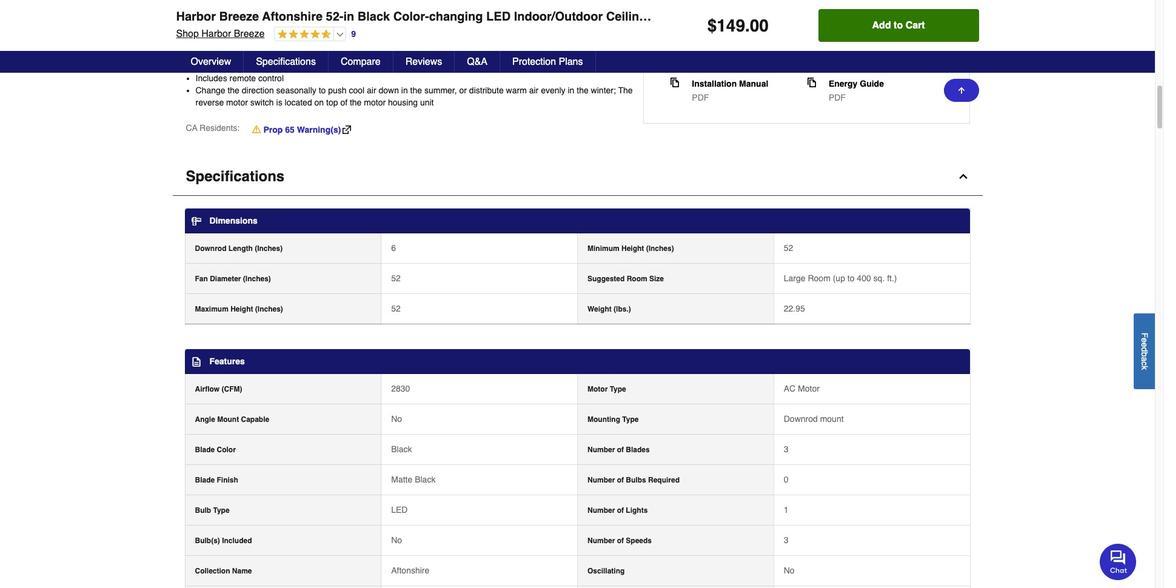 Task type: locate. For each thing, give the bounding box(es) containing it.
blades
[[626, 446, 650, 454]]

height for maximum
[[231, 305, 253, 314]]

manual inside installation manual pdf
[[739, 79, 769, 89]]

mounting type
[[588, 416, 639, 424]]

of left lights
[[617, 507, 624, 515]]

manual for installation manual
[[739, 79, 769, 89]]

pdf down the installation
[[692, 93, 709, 103]]

locations
[[359, 50, 393, 60]]

reviews button
[[393, 51, 455, 73]]

number up number of lights at the bottom of the page
[[588, 476, 615, 485]]

is
[[316, 38, 322, 48], [228, 50, 234, 60], [276, 97, 282, 107]]

light left .
[[703, 10, 732, 24]]

2 horizontal spatial black
[[415, 475, 436, 485]]

fan
[[302, 38, 313, 48], [214, 50, 226, 60]]

manual inside howto manual pdf
[[859, 36, 888, 46]]

1 3 from the top
[[784, 445, 789, 454]]

0 vertical spatial 400
[[425, 38, 439, 48]]

fan
[[650, 10, 672, 24], [195, 275, 208, 283]]

1 horizontal spatial room
[[808, 274, 831, 283]]

the down cool
[[350, 97, 362, 107]]

pdf
[[692, 50, 709, 60], [829, 50, 846, 60], [692, 93, 709, 103], [829, 93, 846, 103]]

mounting
[[588, 416, 620, 424]]

(inches) down the fan diameter (inches)
[[255, 305, 283, 314]]

0 vertical spatial manual
[[859, 36, 888, 46]]

harbor up shop
[[176, 10, 216, 24]]

type up mounting type
[[610, 385, 626, 394]]

1 vertical spatial downrod
[[784, 414, 818, 424]]

summer,
[[425, 85, 457, 95]]

type right bulb
[[213, 507, 230, 515]]

collection
[[195, 567, 230, 576]]

1 horizontal spatial for
[[344, 38, 354, 48]]

2 vertical spatial is
[[276, 97, 282, 107]]

1 horizontal spatial with
[[675, 10, 699, 24]]

pdf down the energy
[[829, 93, 846, 103]]

0 vertical spatial document image
[[807, 35, 817, 45]]

number down the mounting
[[588, 446, 615, 454]]

52- inside the "modern style light kit features a white frosted glass and an integrated 35-watt led light with 5 color temperatures (2700k, 3000k, 4000k, 5000k, 6500k) with it's 52-in diameter, this fan is ideal for large rooms up to 400 sq ft this fan is damp rated perfect for all indoor locations has three speeds to switch between includes remote control change the direction seasonally to push cool air down in the summer, or distribute warm air evenly in the winter; the reverse motor switch is located on top of the motor housing unit"
[[227, 38, 240, 48]]

1 vertical spatial specifications
[[186, 168, 285, 185]]

finish
[[217, 476, 238, 485]]

a inside the "modern style light kit features a white frosted glass and an integrated 35-watt led light with 5 color temperatures (2700k, 3000k, 4000k, 5000k, 6500k) with it's 52-in diameter, this fan is ideal for large rooms up to 400 sq ft this fan is damp rated perfect for all indoor locations has three speeds to switch between includes remote control change the direction seasonally to push cool air down in the summer, or distribute warm air evenly in the winter; the reverse motor switch is located on top of the motor housing unit"
[[308, 14, 313, 24]]

seasonally
[[276, 85, 316, 95]]

chevron up image
[[957, 171, 969, 183]]

1 vertical spatial fan
[[195, 275, 208, 283]]

0 horizontal spatial motor
[[226, 97, 248, 107]]

light left 5
[[506, 14, 524, 24]]

number up oscillating
[[588, 537, 615, 545]]

with left $
[[675, 10, 699, 24]]

height right minimum
[[622, 244, 644, 253]]

(inches)
[[255, 244, 283, 253], [646, 244, 674, 253], [243, 275, 271, 283], [255, 305, 283, 314]]

2 vertical spatial type
[[213, 507, 230, 515]]

type for ac
[[610, 385, 626, 394]]

rooms
[[378, 38, 402, 48]]

the left winter;
[[577, 85, 589, 95]]

overview
[[191, 56, 231, 67]]

black right matte
[[415, 475, 436, 485]]

0 vertical spatial 52
[[784, 243, 794, 253]]

motor up the mounting
[[588, 385, 608, 394]]

0 horizontal spatial manual
[[739, 79, 769, 89]]

room
[[808, 274, 831, 283], [627, 275, 648, 283]]

room left size
[[627, 275, 648, 283]]

maximum height (inches)
[[195, 305, 283, 314]]

housing
[[388, 97, 418, 107]]

is up three
[[228, 50, 234, 60]]

cool
[[349, 85, 365, 95]]

included
[[222, 537, 252, 545]]

downrod down the ac motor
[[784, 414, 818, 424]]

manual down add
[[859, 36, 888, 46]]

number for matte black
[[588, 476, 615, 485]]

shop
[[176, 29, 199, 39]]

1 horizontal spatial motor
[[364, 97, 386, 107]]

sq
[[442, 38, 451, 48]]

1 vertical spatial a
[[1140, 357, 1150, 361]]

0 vertical spatial fan
[[650, 10, 672, 24]]

add
[[872, 20, 891, 31]]

suggested
[[588, 275, 625, 283]]

0 vertical spatial blade
[[195, 446, 215, 454]]

pdf inside energy guide pdf
[[829, 93, 846, 103]]

1 horizontal spatial light
[[703, 10, 732, 24]]

1 horizontal spatial motor
[[798, 384, 820, 394]]

weight
[[588, 305, 612, 314]]

number of blades
[[588, 446, 650, 454]]

1 e from the top
[[1140, 338, 1150, 342]]

pdf down the howto
[[829, 50, 846, 60]]

1 vertical spatial 52-
[[227, 38, 240, 48]]

0 vertical spatial no
[[391, 414, 402, 424]]

0 vertical spatial downrod
[[195, 244, 227, 253]]

1 vertical spatial black
[[391, 445, 412, 454]]

is left located
[[276, 97, 282, 107]]

blade left finish
[[195, 476, 215, 485]]

400 left sq.
[[857, 274, 871, 283]]

features
[[209, 357, 245, 366]]

color
[[217, 446, 236, 454]]

pdf for installation manual pdf
[[692, 93, 709, 103]]

document image left the energy
[[807, 78, 817, 88]]

change
[[196, 85, 225, 95]]

1 horizontal spatial height
[[622, 244, 644, 253]]

0 vertical spatial 3
[[784, 445, 789, 454]]

number for led
[[588, 507, 615, 515]]

0 vertical spatial height
[[622, 244, 644, 253]]

for left the all
[[310, 50, 320, 60]]

breeze down the light at the top of the page
[[234, 29, 265, 39]]

to right add
[[894, 20, 903, 31]]

(inches) right diameter in the top of the page
[[243, 275, 271, 283]]

0 vertical spatial black
[[358, 10, 390, 24]]

3000k,
[[226, 26, 252, 36]]

1 vertical spatial blade
[[195, 476, 215, 485]]

manual right the installation
[[739, 79, 769, 89]]

1 motor from the left
[[226, 97, 248, 107]]

6500k)
[[310, 26, 336, 36]]

1 vertical spatial 400
[[857, 274, 871, 283]]

1 horizontal spatial fan
[[650, 10, 672, 24]]

22.95
[[784, 304, 805, 314]]

0 horizontal spatial fan
[[214, 50, 226, 60]]

specifications
[[256, 56, 316, 67], [186, 168, 285, 185]]

winter;
[[591, 85, 616, 95]]

howto manual pdf
[[829, 36, 888, 60]]

downrod
[[195, 244, 227, 253], [784, 414, 818, 424]]

400 left sq
[[425, 38, 439, 48]]

of left "speeds"
[[617, 537, 624, 545]]

e up d
[[1140, 338, 1150, 342]]

motor down direction
[[226, 97, 248, 107]]

0 horizontal spatial 52-
[[227, 38, 240, 48]]

0 horizontal spatial downrod
[[195, 244, 227, 253]]

1 horizontal spatial aftonshire
[[391, 566, 430, 576]]

with left 5
[[526, 14, 542, 24]]

of left blades
[[617, 446, 624, 454]]

0 horizontal spatial for
[[310, 50, 320, 60]]

downrod mount
[[784, 414, 844, 424]]

f e e d b a c k button
[[1134, 313, 1155, 389]]

type right the mounting
[[622, 416, 639, 424]]

air right cool
[[367, 85, 376, 95]]

protection
[[512, 56, 556, 67]]

indoor/outdoor
[[514, 10, 603, 24]]

pdf inside howto manual pdf
[[829, 50, 846, 60]]

mount
[[217, 416, 239, 424]]

the
[[618, 85, 633, 95]]

for up indoor
[[344, 38, 354, 48]]

(inches) for 22.95
[[255, 305, 283, 314]]

1 document image from the top
[[807, 35, 817, 45]]

0 horizontal spatial motor
[[588, 385, 608, 394]]

52- down the 3000k,
[[227, 38, 240, 48]]

height for minimum
[[622, 244, 644, 253]]

52- up the "6500k)"
[[326, 10, 344, 24]]

a left white
[[308, 14, 313, 24]]

e up the b
[[1140, 342, 1150, 347]]

0 horizontal spatial 400
[[425, 38, 439, 48]]

blade left color
[[195, 446, 215, 454]]

3 number from the top
[[588, 507, 615, 515]]

2 number from the top
[[588, 476, 615, 485]]

1 vertical spatial aftonshire
[[391, 566, 430, 576]]

the up unit
[[410, 85, 422, 95]]

1 number from the top
[[588, 446, 615, 454]]

pdf inside installation manual pdf
[[692, 93, 709, 103]]

1 horizontal spatial downrod
[[784, 414, 818, 424]]

black up matte
[[391, 445, 412, 454]]

1 vertical spatial fan
[[214, 50, 226, 60]]

fan right ceiling
[[650, 10, 672, 24]]

2 air from the left
[[529, 85, 539, 95]]

400
[[425, 38, 439, 48], [857, 274, 871, 283]]

blade for matte black
[[195, 476, 215, 485]]

(inches) up size
[[646, 244, 674, 253]]

1 vertical spatial no
[[391, 536, 402, 545]]

0 horizontal spatial aftonshire
[[262, 10, 323, 24]]

specifications down the this
[[256, 56, 316, 67]]

collection name
[[195, 567, 252, 576]]

1 vertical spatial 52
[[391, 274, 401, 283]]

frosted
[[338, 14, 364, 24]]

bulb
[[195, 507, 211, 515]]

fan right the this
[[302, 38, 313, 48]]

downrod left length
[[195, 244, 227, 253]]

airflow
[[195, 385, 220, 394]]

white
[[315, 14, 335, 24]]

document image
[[807, 35, 817, 45], [807, 78, 817, 88]]

is down the "6500k)"
[[316, 38, 322, 48]]

a for b
[[1140, 357, 1150, 361]]

motor down 'down'
[[364, 97, 386, 107]]

changing
[[429, 10, 483, 24]]

1 horizontal spatial fan
[[302, 38, 313, 48]]

a for features
[[308, 14, 313, 24]]

of for led
[[617, 507, 624, 515]]

0 vertical spatial switch
[[274, 62, 298, 71]]

1 vertical spatial type
[[622, 416, 639, 424]]

remote
[[230, 74, 256, 83]]

blade color
[[195, 446, 236, 454]]

no for 3
[[391, 536, 402, 545]]

0 horizontal spatial light
[[506, 14, 524, 24]]

with inside the "modern style light kit features a white frosted glass and an integrated 35-watt led light with 5 color temperatures (2700k, 3000k, 4000k, 5000k, 6500k) with it's 52-in diameter, this fan is ideal for large rooms up to 400 sq ft this fan is damp rated perfect for all indoor locations has three speeds to switch between includes remote control change the direction seasonally to push cool air down in the summer, or distribute warm air evenly in the winter; the reverse motor switch is located on top of the motor housing unit"
[[526, 14, 542, 24]]

number up 'number of speeds'
[[588, 507, 615, 515]]

0 horizontal spatial air
[[367, 85, 376, 95]]

light
[[703, 10, 732, 24], [506, 14, 524, 24]]

1 vertical spatial is
[[228, 50, 234, 60]]

guide
[[860, 79, 884, 89]]

integrated
[[416, 14, 454, 24]]

room left (up
[[808, 274, 831, 283]]

0 horizontal spatial is
[[228, 50, 234, 60]]

q&a button
[[455, 51, 500, 73]]

specifications for the bottom specifications button
[[186, 168, 285, 185]]

0 horizontal spatial height
[[231, 305, 253, 314]]

f e e d b a c k
[[1140, 333, 1150, 370]]

number for no
[[588, 537, 615, 545]]

e
[[1140, 338, 1150, 342], [1140, 342, 1150, 347]]

motor type
[[588, 385, 626, 394]]

black
[[358, 10, 390, 24], [391, 445, 412, 454], [415, 475, 436, 485]]

type
[[610, 385, 626, 394], [622, 416, 639, 424], [213, 507, 230, 515]]

harbor
[[176, 10, 216, 24], [202, 29, 231, 39]]

1 horizontal spatial manual
[[859, 36, 888, 46]]

switch down perfect
[[274, 62, 298, 71]]

0 vertical spatial specifications
[[256, 56, 316, 67]]

harbor breeze aftonshire 52-in black color-changing led indoor/outdoor ceiling fan with light remote (3-blade)
[[176, 10, 836, 24]]

1 horizontal spatial air
[[529, 85, 539, 95]]

harbor down modern
[[202, 29, 231, 39]]

of right top
[[340, 97, 348, 107]]

a up k
[[1140, 357, 1150, 361]]

3 up 0
[[784, 445, 789, 454]]

document image down blade)
[[807, 35, 817, 45]]

no
[[391, 414, 402, 424], [391, 536, 402, 545], [784, 566, 795, 576]]

minimum height (inches)
[[588, 244, 674, 253]]

0 vertical spatial is
[[316, 38, 322, 48]]

black up "large"
[[358, 10, 390, 24]]

1 blade from the top
[[195, 446, 215, 454]]

fan down it's
[[214, 50, 226, 60]]

breeze up the 3000k,
[[219, 10, 259, 24]]

2 vertical spatial 52
[[391, 304, 401, 314]]

for
[[344, 38, 354, 48], [310, 50, 320, 60]]

remote
[[736, 10, 780, 24]]

0 vertical spatial type
[[610, 385, 626, 394]]

3 for black
[[784, 445, 789, 454]]

0 vertical spatial for
[[344, 38, 354, 48]]

led inside the "modern style light kit features a white frosted glass and an integrated 35-watt led light with 5 color temperatures (2700k, 3000k, 4000k, 5000k, 6500k) with it's 52-in diameter, this fan is ideal for large rooms up to 400 sq ft this fan is damp rated perfect for all indoor locations has three speeds to switch between includes remote control change the direction seasonally to push cool air down in the summer, or distribute warm air evenly in the winter; the reverse motor switch is located on top of the motor housing unit"
[[487, 14, 503, 24]]

3 down 1
[[784, 536, 789, 545]]

fan left diameter in the top of the page
[[195, 275, 208, 283]]

0 vertical spatial 52-
[[326, 10, 344, 24]]

this
[[286, 38, 299, 48]]

protection plans button
[[500, 51, 596, 73]]

to inside button
[[894, 20, 903, 31]]

chat invite button image
[[1100, 543, 1137, 580]]

switch down direction
[[250, 97, 274, 107]]

1 vertical spatial height
[[231, 305, 253, 314]]

2 3 from the top
[[784, 536, 789, 545]]

sq.
[[874, 274, 885, 283]]

1 vertical spatial 3
[[784, 536, 789, 545]]

unit
[[420, 97, 434, 107]]

fan diameter (inches)
[[195, 275, 271, 283]]

(inches) right length
[[255, 244, 283, 253]]

of left the bulbs
[[617, 476, 624, 485]]

style
[[227, 14, 244, 24]]

0 horizontal spatial room
[[627, 275, 648, 283]]

matte
[[391, 475, 413, 485]]

height right maximum
[[231, 305, 253, 314]]

a inside "button"
[[1140, 357, 1150, 361]]

(up
[[833, 274, 845, 283]]

motor right ac
[[798, 384, 820, 394]]

4 number from the top
[[588, 537, 615, 545]]

52 for 22.95
[[391, 304, 401, 314]]

specifications up dimensions
[[186, 168, 285, 185]]

of for matte black
[[617, 476, 624, 485]]

the down remote
[[228, 85, 240, 95]]

2 document image from the top
[[807, 78, 817, 88]]

to right up
[[416, 38, 423, 48]]

in up housing
[[401, 85, 408, 95]]

bulb type
[[195, 507, 230, 515]]

1 vertical spatial harbor
[[202, 29, 231, 39]]

0 horizontal spatial with
[[526, 14, 542, 24]]

kit
[[264, 14, 273, 24]]

of for no
[[617, 537, 624, 545]]

0 vertical spatial a
[[308, 14, 313, 24]]

1 horizontal spatial a
[[1140, 357, 1150, 361]]

ceiling
[[606, 10, 647, 24]]

1 vertical spatial manual
[[739, 79, 769, 89]]

in right evenly
[[568, 85, 575, 95]]

1 horizontal spatial 52-
[[326, 10, 344, 24]]

0 horizontal spatial fan
[[195, 275, 208, 283]]

2 blade from the top
[[195, 476, 215, 485]]

1 vertical spatial document image
[[807, 78, 817, 88]]

1 vertical spatial for
[[310, 50, 320, 60]]

to
[[894, 20, 903, 31], [416, 38, 423, 48], [265, 62, 272, 71], [319, 85, 326, 95], [848, 274, 855, 283]]

glass
[[366, 14, 386, 24]]

2 e from the top
[[1140, 342, 1150, 347]]

downrod length (inches)
[[195, 244, 283, 253]]

1 horizontal spatial black
[[391, 445, 412, 454]]

air right "warm"
[[529, 85, 539, 95]]

0 horizontal spatial a
[[308, 14, 313, 24]]

blade for black
[[195, 446, 215, 454]]



Task type: vqa. For each thing, say whether or not it's contained in the screenshot.


Task type: describe. For each thing, give the bounding box(es) containing it.
$ 149 . 00
[[708, 16, 769, 35]]

document image for howto
[[807, 35, 817, 45]]

warning(s)
[[297, 125, 341, 135]]

diameter,
[[249, 38, 284, 48]]

0 vertical spatial specifications button
[[244, 51, 329, 73]]

4000k,
[[254, 26, 280, 36]]

light inside the "modern style light kit features a white frosted glass and an integrated 35-watt led light with 5 color temperatures (2700k, 3000k, 4000k, 5000k, 6500k) with it's 52-in diameter, this fan is ideal for large rooms up to 400 sq ft this fan is damp rated perfect for all indoor locations has three speeds to switch between includes remote control change the direction seasonally to push cool air down in the summer, or distribute warm air evenly in the winter; the reverse motor switch is located on top of the motor housing unit"
[[506, 14, 524, 24]]

speeds
[[235, 62, 262, 71]]

52 for large room (up to 400 sq. ft.)
[[391, 274, 401, 283]]

perfect
[[282, 50, 308, 60]]

installation manual pdf
[[692, 79, 769, 103]]

400 inside the "modern style light kit features a white frosted glass and an integrated 35-watt led light with 5 color temperatures (2700k, 3000k, 4000k, 5000k, 6500k) with it's 52-in diameter, this fan is ideal for large rooms up to 400 sq ft this fan is damp rated perfect for all indoor locations has three speeds to switch between includes remote control change the direction seasonally to push cool air down in the summer, or distribute warm air evenly in the winter; the reverse motor switch is located on top of the motor housing unit"
[[425, 38, 439, 48]]

energy guide pdf
[[829, 79, 884, 103]]

warning image
[[252, 124, 260, 134]]

(inches) for large room (up to 400 sq. ft.)
[[243, 275, 271, 283]]

in down the 3000k,
[[240, 38, 246, 48]]

number of lights
[[588, 507, 648, 515]]

large
[[784, 274, 806, 283]]

mount
[[820, 414, 844, 424]]

1 horizontal spatial is
[[276, 97, 282, 107]]

d
[[1140, 347, 1150, 352]]

0 vertical spatial aftonshire
[[262, 10, 323, 24]]

1 vertical spatial specifications button
[[173, 158, 983, 196]]

manual for howto manual
[[859, 36, 888, 46]]

damp
[[237, 50, 258, 60]]

installation manual link
[[692, 78, 769, 90]]

matte black
[[391, 475, 436, 485]]

down
[[379, 85, 399, 95]]

add to cart button
[[819, 9, 979, 42]]

00
[[750, 16, 769, 35]]

document image
[[670, 78, 680, 88]]

speeds
[[626, 537, 652, 545]]

light
[[247, 14, 262, 24]]

(3-
[[784, 10, 798, 24]]

minimum
[[588, 244, 620, 253]]

room for large
[[808, 274, 831, 283]]

c
[[1140, 361, 1150, 366]]

in up 9
[[344, 10, 354, 24]]

large
[[357, 38, 376, 48]]

0 horizontal spatial black
[[358, 10, 390, 24]]

name
[[232, 567, 252, 576]]

f
[[1140, 333, 1150, 338]]

color-
[[393, 10, 429, 24]]

9
[[351, 29, 356, 39]]

top
[[326, 97, 338, 107]]

this
[[196, 50, 212, 60]]

dimensions image
[[191, 217, 201, 226]]

1 horizontal spatial 400
[[857, 274, 871, 283]]

modern style light kit features a white frosted glass and an integrated 35-watt led light with 5 color temperatures (2700k, 3000k, 4000k, 5000k, 6500k) with it's 52-in diameter, this fan is ideal for large rooms up to 400 sq ft this fan is damp rated perfect for all indoor locations has three speeds to switch between includes remote control change the direction seasonally to push cool air down in the summer, or distribute warm air evenly in the winter; the reverse motor switch is located on top of the motor housing unit
[[196, 14, 633, 107]]

type for downrod
[[622, 416, 639, 424]]

2 vertical spatial black
[[415, 475, 436, 485]]

to down rated at top left
[[265, 62, 272, 71]]

add to cart
[[872, 20, 925, 31]]

airflow (cfm)
[[195, 385, 242, 394]]

of inside the "modern style light kit features a white frosted glass and an integrated 35-watt led light with 5 color temperatures (2700k, 3000k, 4000k, 5000k, 6500k) with it's 52-in diameter, this fan is ideal for large rooms up to 400 sq ft this fan is damp rated perfect for all indoor locations has three speeds to switch between includes remote control change the direction seasonally to push cool air down in the summer, or distribute warm air evenly in the winter; the reverse motor switch is located on top of the motor housing unit"
[[340, 97, 348, 107]]

link icon image
[[343, 126, 351, 134]]

downrod for downrod length (inches)
[[195, 244, 227, 253]]

0 vertical spatial breeze
[[219, 10, 259, 24]]

(lbs.)
[[614, 305, 631, 314]]

ft
[[453, 38, 458, 48]]

2 horizontal spatial is
[[316, 38, 322, 48]]

1 air from the left
[[367, 85, 376, 95]]

notes image
[[191, 357, 201, 367]]

compare button
[[329, 51, 393, 73]]

2 motor from the left
[[364, 97, 386, 107]]

includes
[[196, 74, 227, 83]]

large room (up to 400 sq. ft.)
[[784, 274, 897, 283]]

1 vertical spatial switch
[[250, 97, 274, 107]]

0 vertical spatial fan
[[302, 38, 313, 48]]

number for black
[[588, 446, 615, 454]]

to up on
[[319, 85, 326, 95]]

indoor
[[333, 50, 357, 60]]

compare
[[341, 56, 381, 67]]

and
[[388, 14, 402, 24]]

evenly
[[541, 85, 566, 95]]

(cfm)
[[222, 385, 242, 394]]

2830
[[391, 384, 410, 394]]

65
[[285, 125, 295, 135]]

bulbs
[[626, 476, 646, 485]]

pdf down $
[[692, 50, 709, 60]]

(2700k,
[[196, 26, 224, 36]]

q&a
[[467, 56, 488, 67]]

prop 65 warning(s)
[[264, 125, 341, 135]]

5
[[544, 14, 549, 24]]

no for downrod mount
[[391, 414, 402, 424]]

dimensions
[[209, 216, 258, 226]]

energy
[[829, 79, 858, 89]]

suggested room size
[[588, 275, 664, 283]]

number of bulbs required
[[588, 476, 680, 485]]

(inches) for 52
[[255, 244, 283, 253]]

specifications for top specifications button
[[256, 56, 316, 67]]

up
[[404, 38, 413, 48]]

ca
[[186, 123, 197, 133]]

length
[[229, 244, 253, 253]]

of for black
[[617, 446, 624, 454]]

downrod for downrod mount
[[784, 414, 818, 424]]

to right (up
[[848, 274, 855, 283]]

overview button
[[179, 51, 244, 73]]

cart
[[906, 20, 925, 31]]

bulb(s) included
[[195, 537, 252, 545]]

push
[[328, 85, 347, 95]]

or
[[459, 85, 467, 95]]

ac motor
[[784, 384, 820, 394]]

required
[[648, 476, 680, 485]]

pdf for energy guide pdf
[[829, 93, 846, 103]]

distribute
[[469, 85, 504, 95]]

4.6 stars image
[[275, 29, 331, 41]]

arrow up image
[[957, 86, 966, 95]]

2 vertical spatial no
[[784, 566, 795, 576]]

plans
[[559, 56, 583, 67]]

color
[[551, 14, 569, 24]]

howto manual link
[[829, 35, 888, 47]]

room for suggested
[[627, 275, 648, 283]]

3 for no
[[784, 536, 789, 545]]

direction
[[242, 85, 274, 95]]

6
[[391, 243, 396, 253]]

document image for energy
[[807, 78, 817, 88]]

pdf for howto manual pdf
[[829, 50, 846, 60]]

5000k,
[[282, 26, 307, 36]]

1 vertical spatial breeze
[[234, 29, 265, 39]]

energy guide link
[[829, 78, 884, 90]]

angle
[[195, 416, 215, 424]]

all
[[323, 50, 331, 60]]

0 vertical spatial harbor
[[176, 10, 216, 24]]



